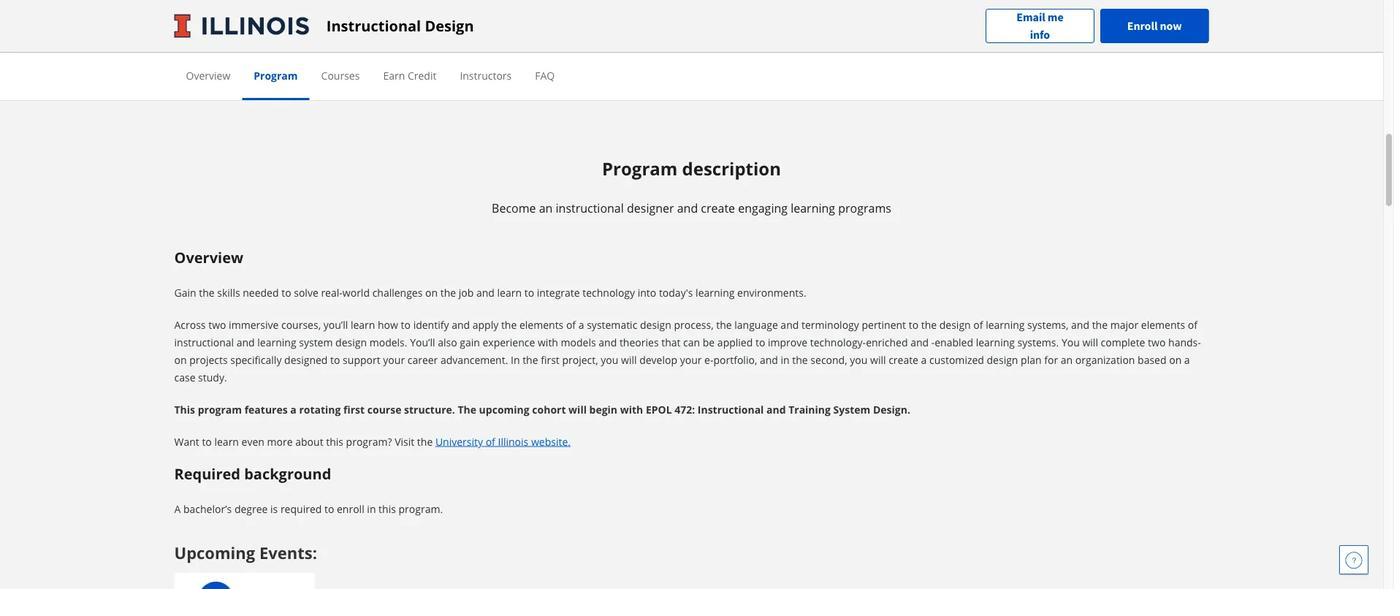 Task type: describe. For each thing, give the bounding box(es) containing it.
begin
[[589, 402, 618, 416]]

language
[[735, 318, 778, 331]]

0 horizontal spatial an
[[539, 200, 553, 216]]

learning up process,
[[696, 285, 735, 299]]

challenges
[[372, 285, 423, 299]]

of up the models
[[566, 318, 576, 331]]

required
[[174, 463, 240, 483]]

you'll
[[324, 318, 348, 331]]

features
[[245, 402, 288, 416]]

bachelor's
[[183, 502, 232, 516]]

programs
[[838, 200, 892, 216]]

gain
[[460, 335, 480, 349]]

learning up "systems." at the bottom of page
[[986, 318, 1025, 331]]

courses,
[[281, 318, 321, 331]]

program description
[[602, 157, 781, 181]]

the right gain
[[199, 285, 215, 299]]

program?
[[346, 435, 392, 448]]

mtdp redesign overview visual image
[[709, 0, 1192, 53]]

is
[[270, 502, 278, 516]]

university of illinois image
[[174, 14, 309, 38]]

the down "improve"
[[792, 353, 808, 367]]

systems.
[[1018, 335, 1059, 349]]

across
[[174, 318, 206, 331]]

advancement.
[[441, 353, 508, 367]]

the up applied
[[716, 318, 732, 331]]

an inside across two immersive courses, you'll learn how to identify and apply the elements of a systematic design process, the language and terminology pertinent to the design of learning systems, and the major elements of instructional and learning system design models. you'll also gain experience with models and theories that can be applied to improve technology-enriched and -enabled learning systems. you will complete two hands- on projects specifically designed to support your career advancement. in the first project, you will develop your e-portfolio, and in the second, you will create a customized design plan for an organization based on a case study.
[[1061, 353, 1073, 367]]

apply
[[473, 318, 499, 331]]

create inside across two immersive courses, you'll learn how to identify and apply the elements of a systematic design process, the language and terminology pertinent to the design of learning systems, and the major elements of instructional and learning system design models. you'll also gain experience with models and theories that can be applied to improve technology-enriched and -enabled learning systems. you will complete two hands- on projects specifically designed to support your career advancement. in the first project, you will develop your e-portfolio, and in the second, you will create a customized design plan for an organization based on a case study.
[[889, 353, 919, 367]]

based
[[1138, 353, 1167, 367]]

and down systematic
[[599, 335, 617, 349]]

more
[[267, 435, 293, 448]]

in
[[511, 353, 520, 367]]

faq
[[535, 68, 555, 82]]

with inside across two immersive courses, you'll learn how to identify and apply the elements of a systematic design process, the language and terminology pertinent to the design of learning systems, and the major elements of instructional and learning system design models. you'll also gain experience with models and theories that can be applied to improve technology-enriched and -enabled learning systems. you will complete two hands- on projects specifically designed to support your career advancement. in the first project, you will develop your e-portfolio, and in the second, you will create a customized design plan for an organization based on a case study.
[[538, 335, 558, 349]]

learn inside across two immersive courses, you'll learn how to identify and apply the elements of a systematic design process, the language and terminology pertinent to the design of learning systems, and the major elements of instructional and learning system design models. you'll also gain experience with models and theories that can be applied to improve technology-enriched and -enabled learning systems. you will complete two hands- on projects specifically designed to support your career advancement. in the first project, you will develop your e-portfolio, and in the second, you will create a customized design plan for an organization based on a case study.
[[351, 318, 375, 331]]

models.
[[370, 335, 407, 349]]

overview inside certificate menu element
[[186, 68, 230, 82]]

help center image
[[1345, 551, 1363, 569]]

major
[[1111, 318, 1139, 331]]

website.
[[531, 435, 571, 448]]

enroll
[[337, 502, 364, 516]]

want to learn even more about this program? visit the university of illinois website.
[[174, 435, 571, 448]]

degree
[[234, 502, 268, 516]]

1 horizontal spatial on
[[425, 285, 438, 299]]

rotating
[[299, 402, 341, 416]]

this
[[174, 402, 195, 416]]

1 you from the left
[[601, 353, 619, 367]]

e-
[[705, 353, 714, 367]]

instructional inside across two immersive courses, you'll learn how to identify and apply the elements of a systematic design process, the language and terminology pertinent to the design of learning systems, and the major elements of instructional and learning system design models. you'll also gain experience with models and theories that can be applied to improve technology-enriched and -enabled learning systems. you will complete two hands- on projects specifically designed to support your career advancement. in the first project, you will develop your e-portfolio, and in the second, you will create a customized design plan for an organization based on a case study.
[[174, 335, 234, 349]]

email
[[1017, 10, 1046, 24]]

about
[[295, 435, 323, 448]]

systems,
[[1028, 318, 1069, 331]]

systematic
[[587, 318, 638, 331]]

2 you from the left
[[850, 353, 868, 367]]

472:
[[675, 402, 695, 416]]

that
[[662, 335, 681, 349]]

needed
[[243, 285, 279, 299]]

and left -
[[911, 335, 929, 349]]

to left integrate
[[524, 285, 534, 299]]

certificate menu element
[[174, 53, 1209, 100]]

enabled
[[935, 335, 973, 349]]

technology
[[583, 285, 635, 299]]

instructional design
[[327, 16, 474, 36]]

you
[[1062, 335, 1080, 349]]

program link
[[254, 68, 298, 82]]

to right want at the bottom of the page
[[202, 435, 212, 448]]

upcoming
[[479, 402, 530, 416]]

and right job
[[476, 285, 495, 299]]

webinar image image
[[174, 573, 315, 589]]

now
[[1160, 19, 1182, 33]]

case
[[174, 370, 195, 384]]

program
[[198, 402, 242, 416]]

0 horizontal spatial create
[[701, 200, 735, 216]]

learning up specifically
[[257, 335, 296, 349]]

enroll now button
[[1100, 9, 1209, 43]]

become an instructional designer and create engaging learning programs
[[492, 200, 892, 216]]

and left training
[[767, 402, 786, 416]]

1 vertical spatial overview
[[174, 247, 243, 267]]

support
[[343, 353, 380, 367]]

the left major
[[1092, 318, 1108, 331]]

solve
[[294, 285, 318, 299]]

organization
[[1076, 353, 1135, 367]]

2 horizontal spatial learn
[[497, 285, 522, 299]]

0 vertical spatial this
[[326, 435, 343, 448]]

of up customized
[[974, 318, 983, 331]]

earn
[[383, 68, 405, 82]]

upcoming events:
[[174, 542, 317, 564]]

2 horizontal spatial on
[[1169, 353, 1182, 367]]

instructors link
[[460, 68, 512, 82]]

program for program description
[[602, 157, 678, 181]]

into
[[638, 285, 656, 299]]

earn credit
[[383, 68, 437, 82]]

a
[[174, 502, 181, 516]]

experience
[[483, 335, 535, 349]]

overview link
[[186, 68, 230, 82]]

the right in at the bottom left of page
[[523, 353, 538, 367]]

customized
[[930, 353, 984, 367]]

integrate
[[537, 285, 580, 299]]

0 vertical spatial two
[[208, 318, 226, 331]]

pertinent
[[862, 318, 906, 331]]

the up -
[[921, 318, 937, 331]]

illinois
[[498, 435, 529, 448]]

0 horizontal spatial learn
[[214, 435, 239, 448]]

system
[[834, 402, 871, 416]]

required
[[281, 502, 322, 516]]

-
[[932, 335, 935, 349]]

enroll
[[1127, 19, 1158, 33]]

be
[[703, 335, 715, 349]]

design up enabled
[[940, 318, 971, 331]]



Task type: vqa. For each thing, say whether or not it's contained in the screenshot.
leftmost "and"
no



Task type: locate. For each thing, give the bounding box(es) containing it.
0 vertical spatial with
[[538, 335, 558, 349]]

faq link
[[535, 68, 555, 82]]

0 horizontal spatial in
[[367, 502, 376, 516]]

you'll
[[410, 335, 435, 349]]

0 horizontal spatial with
[[538, 335, 558, 349]]

learning right enabled
[[976, 335, 1015, 349]]

will left begin
[[569, 402, 587, 416]]

engaging
[[738, 200, 788, 216]]

1 elements from the left
[[520, 318, 564, 331]]

me
[[1048, 10, 1064, 24]]

university of illinois website. link
[[435, 435, 571, 448]]

to left enroll at the left of the page
[[324, 502, 334, 516]]

designed
[[284, 353, 328, 367]]

info
[[1030, 27, 1050, 42]]

1 horizontal spatial instructional
[[556, 200, 624, 216]]

project,
[[562, 353, 598, 367]]

1 horizontal spatial in
[[781, 353, 790, 367]]

program
[[254, 68, 298, 82], [602, 157, 678, 181]]

want
[[174, 435, 199, 448]]

learning right engaging
[[791, 200, 835, 216]]

of
[[566, 318, 576, 331], [974, 318, 983, 331], [1188, 318, 1198, 331], [486, 435, 495, 448]]

enriched
[[866, 335, 908, 349]]

this right about
[[326, 435, 343, 448]]

0 vertical spatial create
[[701, 200, 735, 216]]

two up based
[[1148, 335, 1166, 349]]

1 vertical spatial in
[[367, 502, 376, 516]]

elements down integrate
[[520, 318, 564, 331]]

design left plan
[[987, 353, 1018, 367]]

0 vertical spatial overview
[[186, 68, 230, 82]]

environments.
[[737, 285, 807, 299]]

on up case
[[174, 353, 187, 367]]

first inside across two immersive courses, you'll learn how to identify and apply the elements of a systematic design process, the language and terminology pertinent to the design of learning systems, and the major elements of instructional and learning system design models. you'll also gain experience with models and theories that can be applied to improve technology-enriched and -enabled learning systems. you will complete two hands- on projects specifically designed to support your career advancement. in the first project, you will develop your e-portfolio, and in the second, you will create a customized design plan for an organization based on a case study.
[[541, 353, 560, 367]]

and up the you
[[1071, 318, 1090, 331]]

1 vertical spatial first
[[344, 402, 365, 416]]

2 elements from the left
[[1141, 318, 1185, 331]]

0 vertical spatial in
[[781, 353, 790, 367]]

2 vertical spatial learn
[[214, 435, 239, 448]]

0 horizontal spatial your
[[383, 353, 405, 367]]

in right enroll at the left of the page
[[367, 502, 376, 516]]

first
[[541, 353, 560, 367], [344, 402, 365, 416]]

0 vertical spatial learn
[[497, 285, 522, 299]]

epol
[[646, 402, 672, 416]]

will right the you
[[1083, 335, 1098, 349]]

your down models.
[[383, 353, 405, 367]]

will
[[1083, 335, 1098, 349], [621, 353, 637, 367], [870, 353, 886, 367], [569, 402, 587, 416]]

0 horizontal spatial program
[[254, 68, 298, 82]]

1 your from the left
[[383, 353, 405, 367]]

design up support
[[336, 335, 367, 349]]

0 vertical spatial instructional
[[556, 200, 624, 216]]

1 horizontal spatial two
[[1148, 335, 1166, 349]]

1 horizontal spatial with
[[620, 402, 643, 416]]

create down description
[[701, 200, 735, 216]]

design
[[425, 16, 474, 36]]

email me info button
[[986, 8, 1095, 43]]

the
[[199, 285, 215, 299], [440, 285, 456, 299], [501, 318, 517, 331], [716, 318, 732, 331], [921, 318, 937, 331], [1092, 318, 1108, 331], [523, 353, 538, 367], [792, 353, 808, 367], [417, 435, 433, 448]]

design.
[[873, 402, 911, 416]]

and
[[677, 200, 698, 216], [476, 285, 495, 299], [452, 318, 470, 331], [781, 318, 799, 331], [1071, 318, 1090, 331], [237, 335, 255, 349], [599, 335, 617, 349], [911, 335, 929, 349], [760, 353, 778, 367], [767, 402, 786, 416]]

learn
[[497, 285, 522, 299], [351, 318, 375, 331], [214, 435, 239, 448]]

1 vertical spatial with
[[620, 402, 643, 416]]

in inside across two immersive courses, you'll learn how to identify and apply the elements of a systematic design process, the language and terminology pertinent to the design of learning systems, and the major elements of instructional and learning system design models. you'll also gain experience with models and theories that can be applied to improve technology-enriched and -enabled learning systems. you will complete two hands- on projects specifically designed to support your career advancement. in the first project, you will develop your e-portfolio, and in the second, you will create a customized design plan for an organization based on a case study.
[[781, 353, 790, 367]]

1 horizontal spatial your
[[680, 353, 702, 367]]

create
[[701, 200, 735, 216], [889, 353, 919, 367]]

program for program link
[[254, 68, 298, 82]]

0 horizontal spatial on
[[174, 353, 187, 367]]

1 vertical spatial program
[[602, 157, 678, 181]]

visit
[[395, 435, 415, 448]]

instructional up projects
[[174, 335, 234, 349]]

enroll now
[[1127, 19, 1182, 33]]

two
[[208, 318, 226, 331], [1148, 335, 1166, 349]]

instructional
[[327, 16, 421, 36], [698, 402, 764, 416]]

on up identify
[[425, 285, 438, 299]]

gain
[[174, 285, 196, 299]]

with left the models
[[538, 335, 558, 349]]

an right for
[[1061, 353, 1073, 367]]

learn left even
[[214, 435, 239, 448]]

required background
[[174, 463, 331, 483]]

technology-
[[810, 335, 866, 349]]

and down immersive
[[237, 335, 255, 349]]

on down hands-
[[1169, 353, 1182, 367]]

course
[[367, 402, 402, 416]]

develop
[[640, 353, 677, 367]]

job
[[459, 285, 474, 299]]

this program features a rotating first course structure. the upcoming cohort will begin with epol 472: instructional and training system design.
[[174, 402, 911, 416]]

courses
[[321, 68, 360, 82]]

1 horizontal spatial create
[[889, 353, 919, 367]]

the left job
[[440, 285, 456, 299]]

the
[[458, 402, 476, 416]]

1 horizontal spatial program
[[602, 157, 678, 181]]

your down can
[[680, 353, 702, 367]]

a left the rotating
[[290, 402, 297, 416]]

1 horizontal spatial instructional
[[698, 402, 764, 416]]

credit
[[408, 68, 437, 82]]

models
[[561, 335, 596, 349]]

program up the designer
[[602, 157, 678, 181]]

instructional right 472:
[[698, 402, 764, 416]]

this
[[326, 435, 343, 448], [379, 502, 396, 516]]

instructors
[[460, 68, 512, 82]]

improve
[[768, 335, 808, 349]]

elements up hands-
[[1141, 318, 1185, 331]]

training
[[789, 402, 831, 416]]

0 horizontal spatial elements
[[520, 318, 564, 331]]

1 horizontal spatial first
[[541, 353, 560, 367]]

0 horizontal spatial two
[[208, 318, 226, 331]]

to down 'system' at the bottom of the page
[[330, 353, 340, 367]]

events:
[[259, 542, 317, 564]]

and right the designer
[[677, 200, 698, 216]]

1 horizontal spatial an
[[1061, 353, 1073, 367]]

the up experience
[[501, 318, 517, 331]]

also
[[438, 335, 457, 349]]

overview
[[186, 68, 230, 82], [174, 247, 243, 267]]

1 vertical spatial an
[[1061, 353, 1073, 367]]

0 horizontal spatial instructional
[[174, 335, 234, 349]]

instructional up earn
[[327, 16, 421, 36]]

will down enriched
[[870, 353, 886, 367]]

a down hands-
[[1185, 353, 1190, 367]]

overview down university of illinois image
[[186, 68, 230, 82]]

complete
[[1101, 335, 1146, 349]]

first left course
[[344, 402, 365, 416]]

program inside certificate menu element
[[254, 68, 298, 82]]

upcoming
[[174, 542, 255, 564]]

design up that
[[640, 318, 672, 331]]

world
[[343, 285, 370, 299]]

become
[[492, 200, 536, 216]]

1 horizontal spatial this
[[379, 502, 396, 516]]

0 horizontal spatial instructional
[[327, 16, 421, 36]]

will down theories
[[621, 353, 637, 367]]

0 vertical spatial first
[[541, 353, 560, 367]]

to right the pertinent
[[909, 318, 919, 331]]

email me info
[[1017, 10, 1064, 42]]

immersive
[[229, 318, 279, 331]]

structure.
[[404, 402, 455, 416]]

description
[[682, 157, 781, 181]]

0 horizontal spatial you
[[601, 353, 619, 367]]

a up the models
[[579, 318, 584, 331]]

1 horizontal spatial you
[[850, 353, 868, 367]]

with left the epol
[[620, 402, 643, 416]]

and down "improve"
[[760, 353, 778, 367]]

you
[[601, 353, 619, 367], [850, 353, 868, 367]]

0 vertical spatial program
[[254, 68, 298, 82]]

instructional left the designer
[[556, 200, 624, 216]]

in down "improve"
[[781, 353, 790, 367]]

applied
[[718, 335, 753, 349]]

to down language
[[756, 335, 765, 349]]

across two immersive courses, you'll learn how to identify and apply the elements of a systematic design process, the language and terminology pertinent to the design of learning systems, and the major elements of instructional and learning system design models. you'll also gain experience with models and theories that can be applied to improve technology-enriched and -enabled learning systems. you will complete two hands- on projects specifically designed to support your career advancement. in the first project, you will develop your e-portfolio, and in the second, you will create a customized design plan for an organization based on a case study.
[[174, 318, 1201, 384]]

second,
[[811, 353, 847, 367]]

design
[[640, 318, 672, 331], [940, 318, 971, 331], [336, 335, 367, 349], [987, 353, 1018, 367]]

skills
[[217, 285, 240, 299]]

you right project,
[[601, 353, 619, 367]]

1 vertical spatial learn
[[351, 318, 375, 331]]

1 vertical spatial two
[[1148, 335, 1166, 349]]

you down technology-
[[850, 353, 868, 367]]

0 horizontal spatial first
[[344, 402, 365, 416]]

0 vertical spatial an
[[539, 200, 553, 216]]

an right become
[[539, 200, 553, 216]]

of left illinois
[[486, 435, 495, 448]]

1 horizontal spatial elements
[[1141, 318, 1185, 331]]

in
[[781, 353, 790, 367], [367, 502, 376, 516]]

to right the how
[[401, 318, 411, 331]]

1 vertical spatial this
[[379, 502, 396, 516]]

how
[[378, 318, 398, 331]]

of up hands-
[[1188, 318, 1198, 331]]

1 horizontal spatial learn
[[351, 318, 375, 331]]

1 vertical spatial instructional
[[698, 402, 764, 416]]

a bachelor's degree is required to enroll in this program.
[[174, 502, 443, 516]]

1 vertical spatial instructional
[[174, 335, 234, 349]]

first left project,
[[541, 353, 560, 367]]

courses link
[[321, 68, 360, 82]]

this left program.
[[379, 502, 396, 516]]

overview up skills on the left
[[174, 247, 243, 267]]

a left customized
[[921, 353, 927, 367]]

and up "improve"
[[781, 318, 799, 331]]

learn up apply
[[497, 285, 522, 299]]

2 your from the left
[[680, 353, 702, 367]]

career
[[408, 353, 438, 367]]

learn left the how
[[351, 318, 375, 331]]

two right across
[[208, 318, 226, 331]]

create down enriched
[[889, 353, 919, 367]]

1 vertical spatial create
[[889, 353, 919, 367]]

terminology
[[802, 318, 859, 331]]

to left the solve at left
[[281, 285, 291, 299]]

and up gain
[[452, 318, 470, 331]]

study.
[[198, 370, 227, 384]]

0 horizontal spatial this
[[326, 435, 343, 448]]

program down university of illinois image
[[254, 68, 298, 82]]

the right visit
[[417, 435, 433, 448]]

to
[[281, 285, 291, 299], [524, 285, 534, 299], [401, 318, 411, 331], [909, 318, 919, 331], [756, 335, 765, 349], [330, 353, 340, 367], [202, 435, 212, 448], [324, 502, 334, 516]]

can
[[683, 335, 700, 349]]

0 vertical spatial instructional
[[327, 16, 421, 36]]



